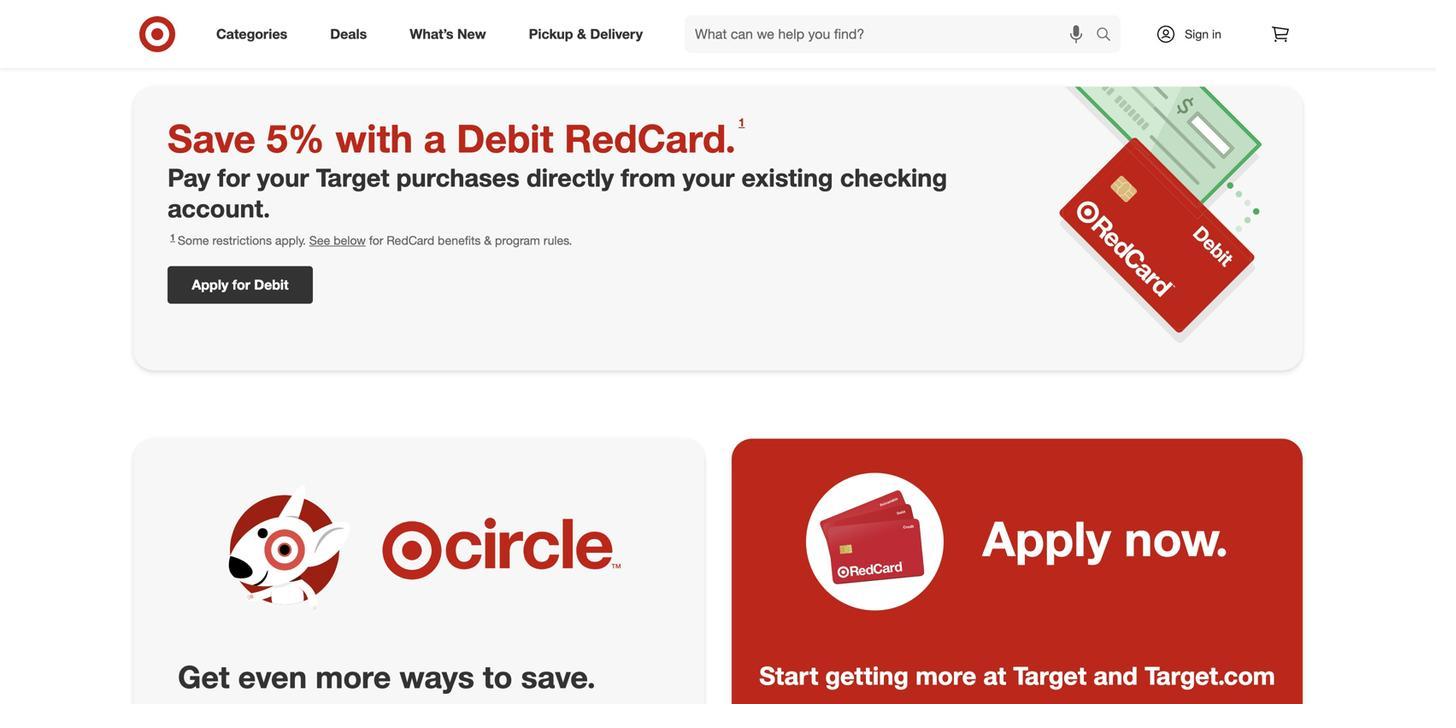 Task type: vqa. For each thing, say whether or not it's contained in the screenshot.
the Hi,
no



Task type: describe. For each thing, give the bounding box(es) containing it.
0 vertical spatial see
[[658, 16, 679, 31]]

what's new link
[[395, 15, 508, 53]]

1 your from the left
[[257, 162, 309, 193]]

save.
[[521, 659, 596, 696]]

debit inside the apply for debit link
[[254, 277, 289, 293]]

what's
[[410, 26, 454, 42]]

1 horizontal spatial rules.
[[892, 16, 921, 31]]

pickup & delivery
[[529, 26, 643, 42]]

apply for apply for debit
[[192, 277, 229, 293]]

below inside 1 some restrictions apply. see below for redcard benefits & program rules.
[[334, 233, 366, 248]]

target inside the pay for your target purchases directly from your existing checking account.
[[316, 162, 390, 193]]

restrictions inside 1 some restrictions apply. see below for redcard benefits & program rules.
[[212, 233, 272, 248]]

and
[[1094, 661, 1138, 691]]

0 vertical spatial restrictions
[[561, 16, 620, 31]]

categories
[[216, 26, 287, 42]]

1 vertical spatial target
[[1013, 661, 1087, 691]]

apply for debit
[[192, 277, 289, 293]]

apply for apply now.
[[983, 510, 1111, 568]]

pickup
[[529, 26, 573, 42]]

for inside the pay for your target purchases directly from your existing checking account.
[[217, 162, 250, 193]]

1 inside 1 some restrictions apply. see below for redcard benefits & program rules.
[[170, 232, 175, 243]]

redcards image
[[819, 482, 931, 593]]

existing
[[742, 162, 833, 193]]

1 inside save 5% with a debit redcard. 1
[[739, 115, 745, 129]]

get
[[178, 659, 230, 696]]

1 horizontal spatial debit
[[457, 115, 554, 162]]

start getting more at target and target.com
[[760, 661, 1276, 691]]

2 horizontal spatial &
[[833, 16, 840, 31]]

even
[[238, 659, 307, 696]]

with
[[335, 115, 413, 162]]

save 5% with a debit redcard. 1
[[168, 115, 745, 162]]

purchases
[[396, 162, 520, 193]]

see inside 1 some restrictions apply. see below for redcard benefits & program rules.
[[309, 233, 330, 248]]

getting
[[826, 661, 909, 691]]

more for even
[[316, 659, 391, 696]]

apply. inside 1 some restrictions apply. see below for redcard benefits & program rules.
[[275, 233, 306, 248]]

apply for debit link
[[168, 266, 313, 304]]

benefits inside 1 some restrictions apply. see below for redcard benefits & program rules.
[[438, 233, 481, 248]]

checking
[[840, 162, 948, 193]]

to
[[483, 659, 513, 696]]

pickup & delivery link
[[514, 15, 664, 53]]

search
[[1089, 27, 1130, 44]]



Task type: locate. For each thing, give the bounding box(es) containing it.
0 horizontal spatial redcard
[[387, 233, 434, 248]]

redcard debit graphic image
[[1060, 87, 1262, 343]]

what's new
[[410, 26, 486, 42]]

program
[[843, 16, 889, 31], [495, 233, 540, 248]]

at
[[984, 661, 1007, 691]]

0 horizontal spatial target
[[316, 162, 390, 193]]

1 vertical spatial apply
[[983, 510, 1111, 568]]

categories link
[[202, 15, 309, 53]]

& inside 1 some restrictions apply. see below for redcard benefits & program rules.
[[484, 233, 492, 248]]

pay for your target purchases directly from your existing checking account.
[[168, 162, 948, 224]]

1 horizontal spatial see
[[658, 16, 679, 31]]

sign in link
[[1142, 15, 1248, 53]]

apply now.
[[983, 510, 1229, 568]]

1
[[739, 115, 745, 129], [170, 232, 175, 243]]

redcard
[[735, 16, 783, 31], [387, 233, 434, 248]]

get even more ways to save.
[[178, 659, 596, 696]]

1 horizontal spatial apply.
[[623, 16, 654, 31]]

your right from
[[683, 162, 735, 193]]

1 horizontal spatial more
[[916, 661, 977, 691]]

ways
[[400, 659, 474, 696]]

1 vertical spatial debit
[[254, 277, 289, 293]]

for inside 1 some restrictions apply. see below for redcard benefits & program rules.
[[369, 233, 383, 248]]

1 some restrictions apply. see below for redcard benefits & program rules.
[[170, 232, 572, 248]]

0 horizontal spatial restrictions
[[212, 233, 272, 248]]

0 vertical spatial 1
[[739, 115, 745, 129]]

more
[[316, 659, 391, 696], [916, 661, 977, 691]]

0 vertical spatial program
[[843, 16, 889, 31]]

1 vertical spatial benefits
[[438, 233, 481, 248]]

0 vertical spatial debit
[[457, 115, 554, 162]]

target.com
[[1145, 661, 1276, 691]]

1 vertical spatial restrictions
[[212, 233, 272, 248]]

1 vertical spatial some
[[178, 233, 209, 248]]

more left at
[[916, 661, 977, 691]]

now.
[[1125, 510, 1229, 568]]

&
[[833, 16, 840, 31], [577, 26, 587, 42], [484, 233, 492, 248]]

0 vertical spatial apply
[[192, 277, 229, 293]]

1 vertical spatial apply.
[[275, 233, 306, 248]]

start
[[760, 661, 819, 691]]

0 horizontal spatial &
[[484, 233, 492, 248]]

see
[[658, 16, 679, 31], [309, 233, 330, 248]]

2 your from the left
[[683, 162, 735, 193]]

0 horizontal spatial below
[[334, 233, 366, 248]]

some restrictions apply. see below for redcard benefits & program rules.
[[526, 16, 921, 31]]

1 vertical spatial redcard
[[387, 233, 434, 248]]

0 horizontal spatial benefits
[[438, 233, 481, 248]]

1 horizontal spatial &
[[577, 26, 587, 42]]

1 down account.
[[170, 232, 175, 243]]

program inside 1 some restrictions apply. see below for redcard benefits & program rules.
[[495, 233, 540, 248]]

1 horizontal spatial apply
[[983, 510, 1111, 568]]

0 horizontal spatial debit
[[254, 277, 289, 293]]

0 vertical spatial redcard
[[735, 16, 783, 31]]

0 horizontal spatial rules.
[[544, 233, 572, 248]]

target down with
[[316, 162, 390, 193]]

1 horizontal spatial below
[[682, 16, 714, 31]]

1 horizontal spatial benefits
[[786, 16, 829, 31]]

circle bullseye dog image
[[216, 482, 354, 619]]

1 vertical spatial 1
[[170, 232, 175, 243]]

deals link
[[316, 15, 388, 53]]

1 horizontal spatial restrictions
[[561, 16, 620, 31]]

0 vertical spatial apply.
[[623, 16, 654, 31]]

some
[[526, 16, 557, 31], [178, 233, 209, 248]]

your down '5%'
[[257, 162, 309, 193]]

apply.
[[623, 16, 654, 31], [275, 233, 306, 248]]

1 horizontal spatial some
[[526, 16, 557, 31]]

benefits
[[786, 16, 829, 31], [438, 233, 481, 248]]

1 vertical spatial program
[[495, 233, 540, 248]]

5%
[[266, 115, 325, 162]]

sign
[[1185, 27, 1209, 41]]

more right even
[[316, 659, 391, 696]]

0 horizontal spatial apply
[[192, 277, 229, 293]]

1 horizontal spatial 1
[[739, 115, 745, 129]]

in
[[1212, 27, 1222, 41]]

0 vertical spatial rules.
[[892, 16, 921, 31]]

0 horizontal spatial 1
[[170, 232, 175, 243]]

account.
[[168, 193, 270, 224]]

1 horizontal spatial program
[[843, 16, 889, 31]]

0 vertical spatial benefits
[[786, 16, 829, 31]]

rules.
[[892, 16, 921, 31], [544, 233, 572, 248]]

redcard inside 1 some restrictions apply. see below for redcard benefits & program rules.
[[387, 233, 434, 248]]

0 vertical spatial below
[[682, 16, 714, 31]]

0 vertical spatial some
[[526, 16, 557, 31]]

debit
[[457, 115, 554, 162], [254, 277, 289, 293]]

new
[[457, 26, 486, 42]]

some inside 1 some restrictions apply. see below for redcard benefits & program rules.
[[178, 233, 209, 248]]

1 vertical spatial below
[[334, 233, 366, 248]]

target right at
[[1013, 661, 1087, 691]]

circle logo image
[[382, 473, 622, 627]]

1 horizontal spatial redcard
[[735, 16, 783, 31]]

0 horizontal spatial your
[[257, 162, 309, 193]]

0 horizontal spatial apply.
[[275, 233, 306, 248]]

restrictions
[[561, 16, 620, 31], [212, 233, 272, 248]]

1 link
[[736, 115, 748, 135]]

for
[[717, 16, 732, 31], [217, 162, 250, 193], [369, 233, 383, 248], [232, 277, 250, 293]]

0 vertical spatial target
[[316, 162, 390, 193]]

search button
[[1089, 15, 1130, 56]]

apply
[[192, 277, 229, 293], [983, 510, 1111, 568]]

directly
[[527, 162, 614, 193]]

0 horizontal spatial more
[[316, 659, 391, 696]]

1 vertical spatial rules.
[[544, 233, 572, 248]]

redcard.
[[564, 115, 736, 162]]

rules. inside 1 some restrictions apply. see below for redcard benefits & program rules.
[[544, 233, 572, 248]]

0 horizontal spatial see
[[309, 233, 330, 248]]

1 vertical spatial see
[[309, 233, 330, 248]]

sign in
[[1185, 27, 1222, 41]]

1 up existing
[[739, 115, 745, 129]]

0 horizontal spatial some
[[178, 233, 209, 248]]

some right new
[[526, 16, 557, 31]]

1 horizontal spatial target
[[1013, 661, 1087, 691]]

some down account.
[[178, 233, 209, 248]]

from
[[621, 162, 676, 193]]

0 horizontal spatial program
[[495, 233, 540, 248]]

deals
[[330, 26, 367, 42]]

save
[[168, 115, 256, 162]]

pay
[[168, 162, 211, 193]]

your
[[257, 162, 309, 193], [683, 162, 735, 193]]

1 horizontal spatial your
[[683, 162, 735, 193]]

delivery
[[590, 26, 643, 42]]

more for getting
[[916, 661, 977, 691]]

below
[[682, 16, 714, 31], [334, 233, 366, 248]]

target
[[316, 162, 390, 193], [1013, 661, 1087, 691]]

What can we help you find? suggestions appear below search field
[[685, 15, 1100, 53]]

a
[[424, 115, 446, 162]]



